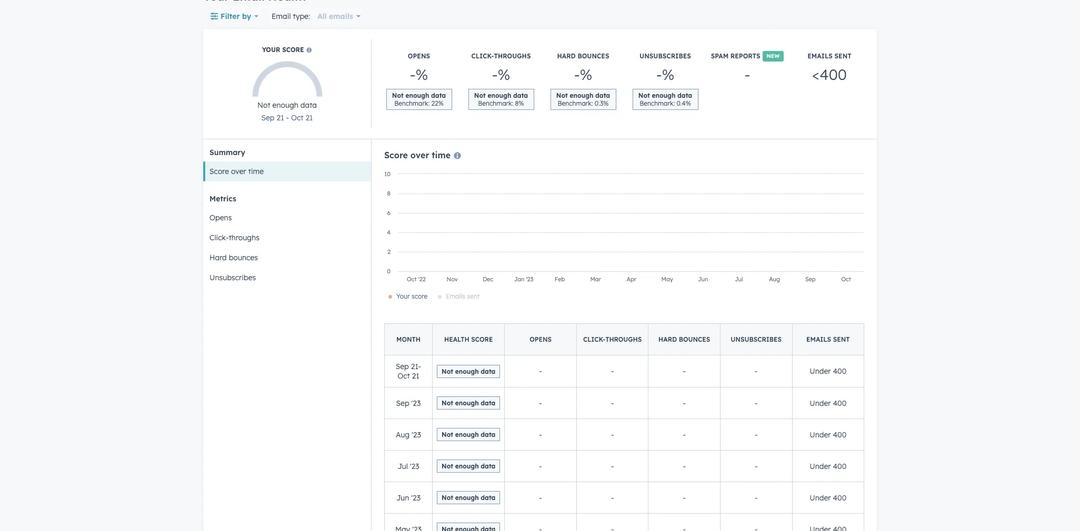 Task type: describe. For each thing, give the bounding box(es) containing it.
spam reports
[[711, 52, 761, 60]]

not inside not enough data benchmark: 22%
[[392, 92, 404, 100]]

opens -%
[[408, 52, 430, 84]]

not inside not enough data benchmark: 0.3%
[[556, 92, 568, 100]]

1 under from the top
[[810, 367, 831, 376]]

filter by button
[[203, 6, 265, 27]]

1 vertical spatial sent
[[467, 293, 480, 301]]

1 horizontal spatial your score
[[396, 293, 428, 301]]

emails inside emails sent < 400
[[808, 52, 833, 60]]

% inside opens -%
[[416, 65, 428, 84]]

2 vertical spatial emails
[[807, 336, 831, 344]]

2 vertical spatial hard
[[659, 336, 677, 344]]

400 for jun '23
[[833, 494, 847, 503]]

0 vertical spatial your score
[[262, 46, 306, 54]]

data inside not enough data benchmark: 0.4%
[[678, 92, 692, 100]]

reports
[[731, 52, 761, 60]]

throughs inside button
[[229, 233, 260, 243]]

hard bounces -%
[[557, 52, 609, 84]]

8%
[[515, 100, 524, 107]]

1 not enough data from the top
[[442, 368, 496, 376]]

may
[[662, 276, 673, 283]]

400 for aug '23
[[833, 430, 847, 440]]

2 horizontal spatial unsubscribes
[[731, 336, 782, 344]]

1 vertical spatial emails sent
[[807, 336, 850, 344]]

0 vertical spatial time
[[432, 150, 451, 161]]

0.3%
[[595, 100, 609, 107]]

data inside not enough data benchmark: 0.3%
[[596, 92, 610, 100]]

enough inside not enough data benchmark: 0.4%
[[652, 92, 676, 100]]

2 vertical spatial opens
[[530, 336, 552, 344]]

all emails
[[317, 12, 353, 21]]

new
[[767, 53, 780, 59]]

benchmark: for hard bounces -%
[[558, 100, 593, 107]]

jul for jul '23
[[398, 462, 408, 471]]

0 vertical spatial score
[[282, 46, 304, 54]]

1 vertical spatial hard bounces
[[659, 336, 710, 344]]

hard inside button
[[210, 253, 227, 263]]

% inside click-throughs -%
[[498, 65, 510, 84]]

jan
[[514, 276, 525, 283]]

aug '23
[[396, 430, 421, 440]]

apr
[[627, 276, 636, 283]]

1 vertical spatial score
[[412, 293, 428, 301]]

2 horizontal spatial click-
[[583, 336, 606, 344]]

<
[[812, 65, 820, 84]]

sep for sep
[[805, 276, 816, 283]]

under 400 for jul '23
[[810, 462, 847, 471]]

under for jul '23
[[810, 462, 831, 471]]

email
[[272, 12, 291, 21]]

0 vertical spatial score over time
[[384, 150, 451, 161]]

spam
[[711, 52, 729, 60]]

sep for sep '23
[[396, 399, 409, 408]]

under for sep '23
[[810, 399, 831, 408]]

score over time button
[[203, 162, 371, 182]]

unsubscribes inside unsubscribes button
[[210, 273, 256, 283]]

emails sent < 400
[[808, 52, 852, 84]]

oct inside not enough data sep 21 - oct 21
[[291, 113, 304, 123]]

enough inside not enough data benchmark: 8%
[[488, 92, 511, 100]]

click-throughs button
[[203, 228, 371, 248]]

sep for sep 21 - oct 21
[[396, 362, 409, 372]]

email type:
[[272, 12, 310, 21]]

1 horizontal spatial unsubscribes
[[640, 52, 691, 60]]

sep '23
[[396, 399, 421, 408]]

all
[[317, 12, 327, 21]]

mar
[[590, 276, 601, 283]]

jun for jun '23
[[396, 494, 409, 503]]

not enough data for sep '23
[[442, 400, 496, 408]]

health
[[444, 336, 470, 344]]

not enough data for aug '23
[[442, 431, 496, 439]]

400 for sep '23
[[833, 399, 847, 408]]

benchmark: for click-throughs -%
[[478, 100, 513, 107]]

'23 for sep '23
[[412, 399, 421, 408]]

type:
[[293, 12, 310, 21]]

all emails button
[[314, 6, 361, 27]]

under for aug '23
[[810, 430, 831, 440]]

metrics
[[210, 194, 236, 204]]

nov
[[447, 276, 458, 283]]

400 inside emails sent < 400
[[820, 65, 847, 84]]

enough inside not enough data benchmark: 0.3%
[[570, 92, 594, 100]]

by
[[242, 12, 251, 21]]

sep inside not enough data sep 21 - oct 21
[[261, 113, 275, 123]]

0 horizontal spatial your
[[262, 46, 280, 54]]

'23 for aug '23
[[412, 430, 421, 440]]

not inside not enough data sep 21 - oct 21
[[257, 100, 270, 110]]

1 under 400 from the top
[[810, 367, 847, 376]]

22%
[[431, 100, 444, 107]]

dec
[[483, 276, 494, 283]]

0 vertical spatial opens
[[408, 52, 430, 60]]

0 vertical spatial score
[[384, 150, 408, 161]]

- inside hard bounces -%
[[574, 65, 580, 84]]

not enough data benchmark: 0.3%
[[556, 92, 610, 107]]

not enough data benchmark: 0.4%
[[639, 92, 692, 107]]

not enough data sep 21 - oct 21
[[257, 100, 317, 123]]

under for jun '23
[[810, 494, 831, 503]]

opens inside button
[[210, 213, 232, 223]]

health score
[[444, 336, 493, 344]]

2 horizontal spatial bounces
[[679, 336, 710, 344]]



Task type: vqa. For each thing, say whether or not it's contained in the screenshot.


Task type: locate. For each thing, give the bounding box(es) containing it.
0 horizontal spatial throughs
[[229, 233, 260, 243]]

% up not enough data benchmark: 8%
[[498, 65, 510, 84]]

1 vertical spatial time
[[248, 167, 264, 176]]

benchmark: left '22%'
[[394, 100, 430, 107]]

your score
[[262, 46, 306, 54], [396, 293, 428, 301]]

your score down oct '22
[[396, 293, 428, 301]]

1 horizontal spatial jun
[[698, 276, 708, 283]]

21
[[277, 113, 284, 123], [306, 113, 313, 123], [411, 362, 418, 372], [412, 372, 420, 381]]

0 vertical spatial aug
[[769, 276, 780, 283]]

% up not enough data benchmark: 22%
[[416, 65, 428, 84]]

hard bounces inside button
[[210, 253, 258, 263]]

data
[[431, 92, 446, 100], [513, 92, 528, 100], [596, 92, 610, 100], [678, 92, 692, 100], [301, 100, 317, 110], [481, 368, 496, 376], [481, 400, 496, 408], [481, 431, 496, 439], [481, 463, 496, 471], [481, 494, 496, 502]]

score
[[282, 46, 304, 54], [412, 293, 428, 301], [471, 336, 493, 344]]

1 horizontal spatial emails sent
[[807, 336, 850, 344]]

1 horizontal spatial hard bounces
[[659, 336, 710, 344]]

bounces inside hard bounces -%
[[578, 52, 609, 60]]

data inside not enough data benchmark: 22%
[[431, 92, 446, 100]]

2 under 400 from the top
[[810, 399, 847, 408]]

0 horizontal spatial emails sent
[[446, 293, 480, 301]]

jan '23
[[514, 276, 534, 283]]

0 horizontal spatial jun
[[396, 494, 409, 503]]

'23 right jan
[[526, 276, 534, 283]]

1 benchmark: from the left
[[394, 100, 430, 107]]

not enough data for jun '23
[[442, 494, 496, 502]]

sep
[[261, 113, 275, 123], [805, 276, 816, 283], [396, 362, 409, 372], [396, 399, 409, 408]]

sent
[[835, 52, 852, 60], [467, 293, 480, 301], [833, 336, 850, 344]]

score inside button
[[210, 167, 229, 176]]

2 not enough data from the top
[[442, 400, 496, 408]]

score right health
[[471, 336, 493, 344]]

click-
[[472, 52, 494, 60], [210, 233, 229, 243], [583, 336, 606, 344]]

0 vertical spatial unsubscribes
[[640, 52, 691, 60]]

1 vertical spatial over
[[231, 167, 246, 176]]

1 horizontal spatial aug
[[769, 276, 780, 283]]

0 vertical spatial click-throughs
[[210, 233, 260, 243]]

'23 down the sep '23
[[412, 430, 421, 440]]

score over time
[[384, 150, 451, 161], [210, 167, 264, 176]]

1 horizontal spatial your
[[396, 293, 410, 301]]

unsubscribes -%
[[640, 52, 691, 84]]

not
[[392, 92, 404, 100], [474, 92, 486, 100], [556, 92, 568, 100], [639, 92, 650, 100], [257, 100, 270, 110], [442, 368, 453, 376], [442, 400, 453, 408], [442, 431, 453, 439], [442, 463, 453, 471], [442, 494, 453, 502]]

1 vertical spatial emails
[[446, 293, 466, 301]]

4 not enough data from the top
[[442, 463, 496, 471]]

oct
[[291, 113, 304, 123], [407, 276, 417, 283], [842, 276, 851, 283], [398, 372, 410, 381]]

2 benchmark: from the left
[[478, 100, 513, 107]]

score
[[384, 150, 408, 161], [210, 167, 229, 176]]

2 vertical spatial score
[[471, 336, 493, 344]]

under
[[810, 367, 831, 376], [810, 399, 831, 408], [810, 430, 831, 440], [810, 462, 831, 471], [810, 494, 831, 503]]

- inside sep 21 - oct 21
[[418, 362, 421, 372]]

not enough data benchmark: 8%
[[474, 92, 528, 107]]

0 horizontal spatial bounces
[[229, 253, 258, 263]]

your score down email
[[262, 46, 306, 54]]

not enough data
[[442, 368, 496, 376], [442, 400, 496, 408], [442, 431, 496, 439], [442, 463, 496, 471], [442, 494, 496, 502]]

under 400 for jun '23
[[810, 494, 847, 503]]

benchmark: inside not enough data benchmark: 0.4%
[[640, 100, 675, 107]]

- inside click-throughs -%
[[492, 65, 498, 84]]

1 horizontal spatial score
[[412, 293, 428, 301]]

2 vertical spatial sent
[[833, 336, 850, 344]]

benchmark: inside not enough data benchmark: 8%
[[478, 100, 513, 107]]

0 vertical spatial emails
[[808, 52, 833, 60]]

'23 up jun '23
[[410, 462, 419, 471]]

oct '22
[[407, 276, 426, 283]]

3 % from the left
[[580, 65, 592, 84]]

not inside not enough data benchmark: 0.4%
[[639, 92, 650, 100]]

0 horizontal spatial unsubscribes
[[210, 273, 256, 283]]

'23 for jul '23
[[410, 462, 419, 471]]

0 vertical spatial hard
[[557, 52, 576, 60]]

click- inside button
[[210, 233, 229, 243]]

% up not enough data benchmark: 0.3%
[[580, 65, 592, 84]]

'23
[[526, 276, 534, 283], [412, 399, 421, 408], [412, 430, 421, 440], [410, 462, 419, 471], [411, 494, 421, 503]]

1 horizontal spatial throughs
[[494, 52, 531, 60]]

opens button
[[203, 208, 371, 228]]

jun for jun
[[698, 276, 708, 283]]

0 horizontal spatial score over time
[[210, 167, 264, 176]]

sep inside sep 21 - oct 21
[[396, 362, 409, 372]]

not enough data benchmark: 22%
[[392, 92, 446, 107]]

- inside opens -%
[[410, 65, 416, 84]]

1 vertical spatial bounces
[[229, 253, 258, 263]]

1 vertical spatial score over time
[[210, 167, 264, 176]]

1 horizontal spatial score over time
[[384, 150, 451, 161]]

% inside "unsubscribes -%"
[[662, 65, 675, 84]]

- inside not enough data sep 21 - oct 21
[[286, 113, 289, 123]]

0 horizontal spatial aug
[[396, 430, 410, 440]]

filter
[[221, 12, 240, 21]]

filter by
[[221, 12, 251, 21]]

400
[[820, 65, 847, 84], [833, 367, 847, 376], [833, 399, 847, 408], [833, 430, 847, 440], [833, 462, 847, 471], [833, 494, 847, 503]]

feb
[[555, 276, 565, 283]]

enough
[[406, 92, 429, 100], [488, 92, 511, 100], [570, 92, 594, 100], [652, 92, 676, 100], [273, 100, 298, 110], [455, 368, 479, 376], [455, 400, 479, 408], [455, 431, 479, 439], [455, 463, 479, 471], [455, 494, 479, 502]]

% inside hard bounces -%
[[580, 65, 592, 84]]

1 horizontal spatial time
[[432, 150, 451, 161]]

data inside not enough data benchmark: 8%
[[513, 92, 528, 100]]

hard
[[557, 52, 576, 60], [210, 253, 227, 263], [659, 336, 677, 344]]

1 % from the left
[[416, 65, 428, 84]]

1 horizontal spatial bounces
[[578, 52, 609, 60]]

throughs inside click-throughs -%
[[494, 52, 531, 60]]

aug for aug
[[769, 276, 780, 283]]

aug
[[769, 276, 780, 283], [396, 430, 410, 440]]

interactive chart image
[[379, 169, 870, 311]]

month
[[396, 336, 421, 344]]

0 horizontal spatial score
[[282, 46, 304, 54]]

1 vertical spatial click-
[[210, 233, 229, 243]]

data inside not enough data sep 21 - oct 21
[[301, 100, 317, 110]]

2 under from the top
[[810, 399, 831, 408]]

3 not enough data from the top
[[442, 431, 496, 439]]

1 horizontal spatial click-
[[472, 52, 494, 60]]

unsubscribes button
[[203, 268, 371, 288]]

hard bounces button
[[203, 248, 371, 268]]

0 vertical spatial click-
[[472, 52, 494, 60]]

1 vertical spatial jun
[[396, 494, 409, 503]]

not inside not enough data benchmark: 8%
[[474, 92, 486, 100]]

under 400 for sep '23
[[810, 399, 847, 408]]

0 horizontal spatial jul
[[398, 462, 408, 471]]

4 under from the top
[[810, 462, 831, 471]]

0 vertical spatial bounces
[[578, 52, 609, 60]]

0 vertical spatial sent
[[835, 52, 852, 60]]

jun right the may
[[698, 276, 708, 283]]

1 vertical spatial aug
[[396, 430, 410, 440]]

'23 for jun '23
[[411, 494, 421, 503]]

your down email
[[262, 46, 280, 54]]

click-throughs
[[210, 233, 260, 243], [583, 336, 642, 344]]

1 vertical spatial click-throughs
[[583, 336, 642, 344]]

hard inside hard bounces -%
[[557, 52, 576, 60]]

1 horizontal spatial over
[[411, 150, 429, 161]]

under 400 for aug '23
[[810, 430, 847, 440]]

jul for jul
[[735, 276, 743, 283]]

5 not enough data from the top
[[442, 494, 496, 502]]

score down '22
[[412, 293, 428, 301]]

2 horizontal spatial opens
[[530, 336, 552, 344]]

benchmark: left 0.3%
[[558, 100, 593, 107]]

1 horizontal spatial jul
[[735, 276, 743, 283]]

1 horizontal spatial opens
[[408, 52, 430, 60]]

bounces inside button
[[229, 253, 258, 263]]

0 vertical spatial jun
[[698, 276, 708, 283]]

jul
[[735, 276, 743, 283], [398, 462, 408, 471]]

2 % from the left
[[498, 65, 510, 84]]

2 vertical spatial click-
[[583, 336, 606, 344]]

2 horizontal spatial score
[[471, 336, 493, 344]]

over inside button
[[231, 167, 246, 176]]

% up not enough data benchmark: 0.4%
[[662, 65, 675, 84]]

0 horizontal spatial hard
[[210, 253, 227, 263]]

0 vertical spatial your
[[262, 46, 280, 54]]

400 for jul '23
[[833, 462, 847, 471]]

2 horizontal spatial throughs
[[606, 336, 642, 344]]

4 under 400 from the top
[[810, 462, 847, 471]]

'23 up aug '23
[[412, 399, 421, 408]]

benchmark: for unsubscribes -%
[[640, 100, 675, 107]]

jun down jul '23
[[396, 494, 409, 503]]

1 vertical spatial unsubscribes
[[210, 273, 256, 283]]

score over time inside button
[[210, 167, 264, 176]]

2 vertical spatial throughs
[[606, 336, 642, 344]]

- inside "unsubscribes -%"
[[656, 65, 662, 84]]

0 horizontal spatial click-
[[210, 233, 229, 243]]

0.4%
[[677, 100, 691, 107]]

opens
[[408, 52, 430, 60], [210, 213, 232, 223], [530, 336, 552, 344]]

benchmark: inside not enough data benchmark: 0.3%
[[558, 100, 593, 107]]

not enough data for jul '23
[[442, 463, 496, 471]]

benchmark: left 0.4%
[[640, 100, 675, 107]]

click- inside click-throughs -%
[[472, 52, 494, 60]]

benchmark: left 8%
[[478, 100, 513, 107]]

time inside score over time button
[[248, 167, 264, 176]]

'23 down jul '23
[[411, 494, 421, 503]]

summary
[[210, 148, 245, 157]]

1 vertical spatial your
[[396, 293, 410, 301]]

'22
[[418, 276, 426, 283]]

%
[[416, 65, 428, 84], [498, 65, 510, 84], [580, 65, 592, 84], [662, 65, 675, 84]]

over
[[411, 150, 429, 161], [231, 167, 246, 176]]

5 under from the top
[[810, 494, 831, 503]]

0 vertical spatial emails sent
[[446, 293, 480, 301]]

sent inside emails sent < 400
[[835, 52, 852, 60]]

1 horizontal spatial click-throughs
[[583, 336, 642, 344]]

benchmark:
[[394, 100, 430, 107], [478, 100, 513, 107], [558, 100, 593, 107], [640, 100, 675, 107]]

toggle series visibility region
[[389, 293, 480, 301]]

1 vertical spatial throughs
[[229, 233, 260, 243]]

click-throughs -%
[[472, 52, 531, 84]]

3 under 400 from the top
[[810, 430, 847, 440]]

click-throughs inside click-throughs button
[[210, 233, 260, 243]]

your down oct '22
[[396, 293, 410, 301]]

5 under 400 from the top
[[810, 494, 847, 503]]

1 horizontal spatial hard
[[557, 52, 576, 60]]

0 vertical spatial jul
[[735, 276, 743, 283]]

1 vertical spatial hard
[[210, 253, 227, 263]]

2 vertical spatial bounces
[[679, 336, 710, 344]]

benchmark: for opens -%
[[394, 100, 430, 107]]

under 400
[[810, 367, 847, 376], [810, 399, 847, 408], [810, 430, 847, 440], [810, 462, 847, 471], [810, 494, 847, 503]]

jun '23
[[396, 494, 421, 503]]

'23 for jan '23
[[526, 276, 534, 283]]

unsubscribes
[[640, 52, 691, 60], [210, 273, 256, 283], [731, 336, 782, 344]]

0 vertical spatial hard bounces
[[210, 253, 258, 263]]

sep 21 - oct 21
[[396, 362, 421, 381]]

0 vertical spatial over
[[411, 150, 429, 161]]

time
[[432, 150, 451, 161], [248, 167, 264, 176]]

4 % from the left
[[662, 65, 675, 84]]

emails
[[329, 12, 353, 21]]

jun
[[698, 276, 708, 283], [396, 494, 409, 503]]

oct inside sep 21 - oct 21
[[398, 372, 410, 381]]

0 horizontal spatial over
[[231, 167, 246, 176]]

2 vertical spatial unsubscribes
[[731, 336, 782, 344]]

1 vertical spatial score
[[210, 167, 229, 176]]

0 horizontal spatial your score
[[262, 46, 306, 54]]

0 horizontal spatial hard bounces
[[210, 253, 258, 263]]

emails
[[808, 52, 833, 60], [446, 293, 466, 301], [807, 336, 831, 344]]

1 vertical spatial jul
[[398, 462, 408, 471]]

emails sent
[[446, 293, 480, 301], [807, 336, 850, 344]]

3 under from the top
[[810, 430, 831, 440]]

throughs
[[494, 52, 531, 60], [229, 233, 260, 243], [606, 336, 642, 344]]

2 horizontal spatial hard
[[659, 336, 677, 344]]

3 benchmark: from the left
[[558, 100, 593, 107]]

enough inside not enough data benchmark: 22%
[[406, 92, 429, 100]]

jul '23
[[398, 462, 419, 471]]

1 vertical spatial opens
[[210, 213, 232, 223]]

aug for aug '23
[[396, 430, 410, 440]]

your
[[262, 46, 280, 54], [396, 293, 410, 301]]

0 horizontal spatial score
[[210, 167, 229, 176]]

enough inside not enough data sep 21 - oct 21
[[273, 100, 298, 110]]

0 horizontal spatial time
[[248, 167, 264, 176]]

hard bounces
[[210, 253, 258, 263], [659, 336, 710, 344]]

benchmark: inside not enough data benchmark: 22%
[[394, 100, 430, 107]]

1 horizontal spatial score
[[384, 150, 408, 161]]

1 vertical spatial your score
[[396, 293, 428, 301]]

4 benchmark: from the left
[[640, 100, 675, 107]]

-
[[410, 65, 416, 84], [492, 65, 498, 84], [574, 65, 580, 84], [656, 65, 662, 84], [745, 65, 751, 84], [286, 113, 289, 123], [418, 362, 421, 372], [539, 367, 542, 376], [611, 367, 614, 376], [683, 367, 686, 376], [755, 367, 758, 376], [539, 399, 542, 408], [611, 399, 614, 408], [683, 399, 686, 408], [755, 399, 758, 408], [539, 430, 542, 440], [611, 430, 614, 440], [683, 430, 686, 440], [755, 430, 758, 440], [539, 462, 542, 471], [611, 462, 614, 471], [683, 462, 686, 471], [755, 462, 758, 471], [539, 494, 542, 503], [611, 494, 614, 503], [683, 494, 686, 503], [755, 494, 758, 503]]

0 horizontal spatial click-throughs
[[210, 233, 260, 243]]

score down the email type:
[[282, 46, 304, 54]]

bounces
[[578, 52, 609, 60], [229, 253, 258, 263], [679, 336, 710, 344]]

0 vertical spatial throughs
[[494, 52, 531, 60]]

0 horizontal spatial opens
[[210, 213, 232, 223]]



